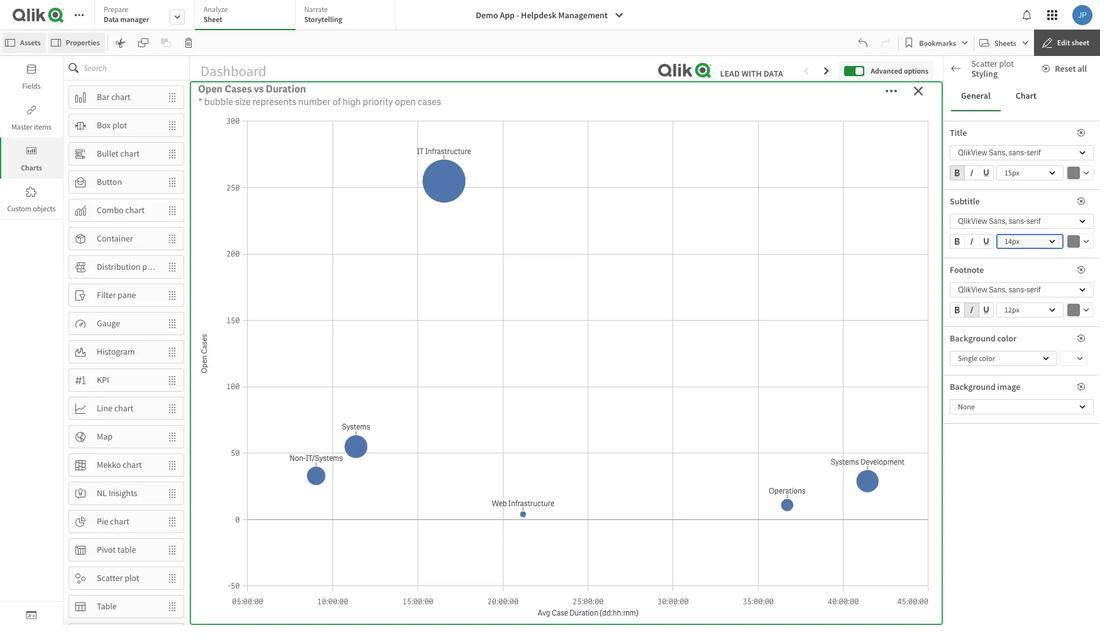 Task type: locate. For each thing, give the bounding box(es) containing it.
0 vertical spatial background
[[951, 333, 996, 344]]

0 vertical spatial tab list
[[94, 0, 401, 31]]

cases inside high priority cases 72
[[348, 87, 400, 113]]

appearance tab
[[944, 140, 1101, 164]]

styling
[[972, 68, 998, 79], [975, 330, 1001, 341]]

0 vertical spatial sans,
[[990, 148, 1008, 158]]

0 vertical spatial general
[[962, 90, 991, 101]]

presentation
[[961, 299, 1008, 311]]

over
[[304, 418, 326, 431]]

scatter
[[972, 58, 998, 69], [97, 573, 123, 584]]

vs
[[254, 82, 264, 96]]

you right if at the right top of page
[[956, 260, 967, 270]]

1 sans- from the top
[[1009, 148, 1027, 158]]

bookmarks button
[[902, 33, 972, 53]]

fields button
[[0, 56, 63, 97]]

demo
[[476, 9, 498, 21]]

sans- for subtitle
[[1009, 216, 1027, 226]]

1 vertical spatial color
[[980, 354, 996, 363]]

color right single
[[980, 354, 996, 363]]

scatter up table
[[97, 573, 123, 584]]

0 vertical spatial group
[[951, 165, 995, 183]]

group down appearance
[[951, 165, 995, 183]]

qlikview sans, sans-serif button
[[951, 282, 1095, 298]]

3 qlikview from the top
[[959, 285, 988, 295]]

4 move image from the top
[[161, 341, 184, 363]]

qlikview sans, sans-serif
[[959, 148, 1042, 158], [959, 216, 1042, 226], [959, 285, 1042, 295]]

2 vertical spatial serif
[[1027, 285, 1042, 295]]

state
[[951, 216, 969, 228], [1043, 270, 1060, 279]]

2 vertical spatial triangle right image
[[944, 607, 961, 613]]

0 vertical spatial size
[[235, 96, 251, 108]]

the
[[1007, 260, 1017, 270]]

priority
[[280, 87, 344, 113], [776, 87, 841, 113], [576, 170, 611, 183]]

sans- down need
[[1009, 285, 1027, 295]]

states
[[996, 194, 1018, 205]]

charts
[[21, 163, 42, 172]]

1 vertical spatial tab list
[[952, 81, 1093, 111]]

sans-
[[1009, 148, 1027, 158], [1009, 216, 1027, 226], [1009, 285, 1027, 295]]

4 move image from the top
[[161, 256, 184, 278]]

scatter right scatter chart "image"
[[972, 58, 998, 69]]

box plot
[[97, 120, 127, 131]]

5 move image from the top
[[161, 398, 184, 419]]

title
[[951, 127, 968, 138]]

qlikview for title
[[959, 148, 988, 158]]

qlikview sans, sans-serif up the 15px
[[959, 148, 1042, 158]]

serif up 14px popup button
[[1027, 216, 1042, 226]]

chart inside button
[[1016, 90, 1037, 101]]

1 background from the top
[[951, 333, 996, 344]]

1 vertical spatial chart
[[1016, 90, 1037, 101]]

sans- inside popup button
[[1009, 285, 1027, 295]]

2 group from the top
[[951, 234, 995, 252]]

scatter inside "scatter plot styling"
[[972, 58, 998, 69]]

priority inside high priority cases 72
[[280, 87, 344, 113]]

puzzle image
[[26, 187, 36, 197]]

qlikview sans, sans-serif button up 14px popup button
[[951, 214, 1095, 229]]

single
[[959, 354, 978, 363]]

qlikview sans, sans-serif up presentation
[[959, 285, 1042, 295]]

prepare
[[104, 4, 129, 14]]

plot for scatter plot styling
[[1000, 58, 1015, 69]]

priority
[[363, 96, 393, 108]]

0 vertical spatial qlikview sans, sans-serif button
[[951, 145, 1095, 160]]

reset
[[1056, 63, 1077, 74]]

1 vertical spatial sans-
[[1009, 216, 1027, 226]]

cases
[[225, 82, 252, 96], [348, 87, 400, 113], [845, 87, 897, 113], [534, 170, 561, 183], [275, 418, 302, 431]]

move image for nl insights
[[161, 483, 184, 504]]

2 qlikview from the top
[[959, 216, 988, 226]]

2 move image from the top
[[161, 115, 184, 136]]

sheets
[[995, 38, 1017, 47]]

0 vertical spatial triangle right image
[[944, 561, 961, 567]]

1 vertical spatial qlikview sans, sans-serif button
[[951, 214, 1095, 229]]

1 vertical spatial group
[[951, 234, 995, 252]]

cases down the advanced
[[845, 87, 897, 113]]

chart for bar chart
[[111, 91, 131, 103]]

qlikview sans, sans-serif inside popup button
[[959, 285, 1042, 295]]

sans, up presentation
[[990, 285, 1008, 295]]

1 vertical spatial state
[[1043, 270, 1060, 279]]

image
[[998, 381, 1021, 393]]

1 vertical spatial qlikview
[[959, 216, 988, 226]]

sans, inside popup button
[[990, 285, 1008, 295]]

general
[[962, 90, 991, 101], [961, 170, 989, 182]]

application
[[0, 0, 1101, 625]]

group for subtitle
[[951, 234, 995, 252]]

group
[[951, 165, 995, 183], [951, 234, 995, 252], [951, 303, 995, 320]]

qlikview down visualizations,
[[959, 285, 988, 295]]

2 vertical spatial qlikview sans, sans-serif
[[959, 285, 1042, 295]]

visualizations,
[[951, 270, 994, 279]]

move image for gauge
[[161, 313, 184, 334]]

reset all button
[[1036, 59, 1098, 79]]

general down scatter chart "image"
[[962, 90, 991, 101]]

sans- up the 15px
[[1009, 148, 1027, 158]]

0 horizontal spatial color
[[980, 354, 996, 363]]

auto
[[951, 536, 968, 547]]

serif up 15px popup button
[[1027, 148, 1042, 158]]

state right set
[[1043, 270, 1060, 279]]

3 serif from the top
[[1027, 285, 1042, 295]]

time
[[328, 418, 351, 431]]

plot inside "scatter plot styling"
[[1000, 58, 1015, 69]]

2 horizontal spatial priority
[[776, 87, 841, 113]]

cases
[[418, 96, 442, 108]]

background color
[[951, 333, 1017, 344]]

0 horizontal spatial scatter
[[97, 573, 123, 584]]

resolved
[[232, 418, 273, 431]]

1 group from the top
[[951, 165, 995, 183]]

narrate storytelling
[[304, 4, 342, 24]]

2 vertical spatial sans,
[[990, 285, 1008, 295]]

cases left over
[[275, 418, 302, 431]]

chart for pie chart
[[110, 516, 129, 527]]

9 move image from the top
[[161, 455, 184, 476]]

open left high
[[198, 82, 223, 96]]

object image
[[26, 146, 36, 156]]

scatter for scatter plot styling
[[972, 58, 998, 69]]

chart right line
[[114, 403, 134, 414]]

chart right bullet
[[120, 148, 140, 159]]

sans, down the states
[[990, 216, 1008, 226]]

qlikview
[[959, 148, 988, 158], [959, 216, 988, 226], [959, 285, 988, 295]]

triangle right image
[[944, 561, 961, 567], [944, 584, 961, 590], [944, 607, 961, 613]]

chart for chart
[[1016, 90, 1037, 101]]

group up palette image
[[951, 303, 995, 320]]

move image
[[161, 171, 184, 193], [161, 200, 184, 221], [161, 228, 184, 249], [161, 341, 184, 363], [161, 398, 184, 419], [161, 568, 184, 589], [161, 596, 184, 617]]

0 vertical spatial color
[[998, 333, 1017, 344]]

14px button
[[997, 234, 1064, 249]]

options
[[905, 66, 929, 75]]

plot right box
[[112, 120, 127, 131]]

chart right bar
[[111, 91, 131, 103]]

priority for 72
[[280, 87, 344, 113]]

1 sans, from the top
[[990, 148, 1008, 158]]

sans, up the 15px
[[990, 148, 1008, 158]]

background image
[[951, 381, 1021, 393]]

2 move image from the top
[[161, 200, 184, 221]]

chart down the suggestions
[[1016, 90, 1037, 101]]

2 qlikview sans, sans-serif button from the top
[[951, 214, 1095, 229]]

link image
[[26, 105, 36, 115]]

bar chart
[[97, 91, 131, 103]]

color inside dropdown button
[[980, 354, 996, 363]]

0 horizontal spatial you
[[956, 260, 967, 270]]

1 serif from the top
[[1027, 148, 1042, 158]]

5 move image from the top
[[161, 285, 184, 306]]

0 horizontal spatial size
[[235, 96, 251, 108]]

qlikview sans, sans-serif for footnote
[[959, 285, 1042, 295]]

color
[[998, 333, 1017, 344], [980, 354, 996, 363]]

plot down sheets
[[1000, 58, 1015, 69]]

qlikview inside popup button
[[959, 285, 988, 295]]

12 move image from the top
[[161, 539, 184, 561]]

max
[[951, 477, 965, 488]]

sans- up 14px
[[1009, 216, 1027, 226]]

qlikview sans, sans-serif button for subtitle
[[951, 214, 1095, 229]]

0 vertical spatial sans-
[[1009, 148, 1027, 158]]

priority inside low priority cases 203
[[776, 87, 841, 113]]

color up "single color" dropdown button
[[998, 333, 1017, 344]]

general up alternate
[[961, 170, 989, 182]]

pivot table
[[97, 544, 136, 556]]

chart right pie
[[110, 516, 129, 527]]

bullet
[[97, 148, 119, 159]]

tab list containing prepare
[[94, 0, 401, 31]]

plot down table
[[125, 573, 139, 584]]

advanced
[[872, 66, 903, 75]]

size
[[235, 96, 251, 108], [979, 394, 993, 406]]

styling up general button
[[972, 68, 998, 79]]

next sheet: performance image
[[822, 66, 833, 76]]

size down background image
[[979, 394, 993, 406]]

1 vertical spatial background
[[951, 381, 996, 393]]

sans,
[[990, 148, 1008, 158], [990, 216, 1008, 226], [990, 285, 1008, 295]]

type
[[613, 170, 634, 183]]

1 move image from the top
[[161, 171, 184, 193]]

group up want
[[951, 234, 995, 252]]

0 vertical spatial chart
[[973, 69, 994, 80]]

state inside if you want to add the object to master visualizations, you need to set state to <inherited>.
[[1043, 270, 1060, 279]]

1 vertical spatial serif
[[1027, 216, 1042, 226]]

assets button
[[3, 33, 46, 53]]

plot
[[1000, 58, 1015, 69], [112, 120, 127, 131], [142, 261, 157, 272], [125, 573, 139, 584]]

1 horizontal spatial chart
[[1016, 90, 1037, 101]]

triangle right image
[[944, 172, 961, 179]]

to right set
[[1061, 270, 1067, 279]]

triangle bottom image
[[944, 301, 961, 308]]

copy image
[[138, 38, 148, 48]]

0 vertical spatial open
[[198, 82, 223, 96]]

qlikview sans, sans-serif button up 15px popup button
[[951, 145, 1095, 160]]

1 qlikview sans, sans-serif button from the top
[[951, 145, 1095, 160]]

2 vertical spatial qlikview
[[959, 285, 988, 295]]

1 horizontal spatial color
[[998, 333, 1017, 344]]

line chart
[[97, 403, 134, 414]]

3 sans, from the top
[[990, 285, 1008, 295]]

1 vertical spatial triangle right image
[[944, 584, 961, 590]]

3 group from the top
[[951, 303, 995, 320]]

11 move image from the top
[[161, 511, 184, 533]]

0 vertical spatial state
[[951, 216, 969, 228]]

scatter plot
[[97, 573, 139, 584]]

2 background from the top
[[951, 381, 996, 393]]

edit sheet button
[[1035, 30, 1101, 56]]

cases right of
[[348, 87, 400, 113]]

mekko chart
[[97, 459, 142, 471]]

1 vertical spatial qlikview sans, sans-serif
[[959, 216, 1042, 226]]

background up the bubble size
[[951, 381, 996, 393]]

styling up 'single color'
[[975, 330, 1001, 341]]

filter
[[97, 289, 116, 301]]

qlikview down title
[[959, 148, 988, 158]]

advanced options
[[872, 66, 929, 75]]

3 sans- from the top
[[1009, 285, 1027, 295]]

high
[[235, 87, 276, 113]]

assets
[[20, 38, 41, 47]]

0 horizontal spatial tab list
[[94, 0, 401, 31]]

1 vertical spatial scatter
[[97, 573, 123, 584]]

size left vs
[[235, 96, 251, 108]]

2 qlikview sans, sans-serif from the top
[[959, 216, 1042, 226]]

0 vertical spatial qlikview sans, sans-serif
[[959, 148, 1042, 158]]

10 move image from the top
[[161, 483, 184, 504]]

1 qlikview sans, sans-serif from the top
[[959, 148, 1042, 158]]

group for title
[[951, 165, 995, 183]]

None text field
[[951, 491, 1058, 509]]

7 move image from the top
[[161, 596, 184, 617]]

0 horizontal spatial chart
[[973, 69, 994, 80]]

chart for line chart
[[114, 403, 134, 414]]

open for open & resolved cases over time
[[196, 418, 221, 431]]

6 move image from the top
[[161, 313, 184, 334]]

bubble
[[205, 96, 233, 108]]

priority for 203
[[776, 87, 841, 113]]

cases inside open cases vs duration * bubble size represents number of high priority open cases
[[225, 82, 252, 96]]

qlikview for subtitle
[[959, 216, 988, 226]]

plot for distribution plot
[[142, 261, 157, 272]]

mekko
[[97, 459, 121, 471]]

you left the
[[996, 270, 1007, 279]]

open
[[198, 82, 223, 96], [508, 170, 532, 183], [196, 418, 221, 431]]

by
[[563, 170, 574, 183]]

qlikview sans, sans-serif down the states
[[959, 216, 1042, 226]]

2 vertical spatial sans-
[[1009, 285, 1027, 295]]

open left by at the right top of the page
[[508, 170, 532, 183]]

2 serif from the top
[[1027, 216, 1042, 226]]

2 sans, from the top
[[990, 216, 1008, 226]]

master
[[1047, 260, 1069, 270]]

chart suggestions
[[973, 69, 1041, 80]]

qlikview sans, sans-serif button
[[951, 145, 1095, 160], [951, 214, 1095, 229]]

state down subtitle
[[951, 216, 969, 228]]

chart right combo
[[125, 205, 145, 216]]

15px
[[1005, 168, 1020, 177]]

1 horizontal spatial scatter
[[972, 58, 998, 69]]

2 vertical spatial group
[[951, 303, 995, 320]]

low priority cases 203
[[735, 87, 897, 163]]

move image for filter pane
[[161, 285, 184, 306]]

serif inside popup button
[[1027, 285, 1042, 295]]

move image for distribution plot
[[161, 256, 184, 278]]

sans, for footnote
[[990, 285, 1008, 295]]

cases inside low priority cases 203
[[845, 87, 897, 113]]

2 sans- from the top
[[1009, 216, 1027, 226]]

0 vertical spatial serif
[[1027, 148, 1042, 158]]

6 move image from the top
[[161, 568, 184, 589]]

chart right mekko
[[123, 459, 142, 471]]

move image
[[161, 86, 184, 108], [161, 115, 184, 136], [161, 143, 184, 165], [161, 256, 184, 278], [161, 285, 184, 306], [161, 313, 184, 334], [161, 370, 184, 391], [161, 426, 184, 448], [161, 455, 184, 476], [161, 483, 184, 504], [161, 511, 184, 533], [161, 539, 184, 561]]

12px button
[[997, 303, 1064, 318]]

1 vertical spatial styling
[[975, 330, 1001, 341]]

serif
[[1027, 148, 1042, 158], [1027, 216, 1042, 226], [1027, 285, 1042, 295]]

8 move image from the top
[[161, 426, 184, 448]]

2 vertical spatial open
[[196, 418, 221, 431]]

142
[[533, 113, 601, 163]]

1 horizontal spatial state
[[1043, 270, 1060, 279]]

background up 'single color'
[[951, 333, 996, 344]]

open left & on the left bottom of the page
[[196, 418, 221, 431]]

chart up general button
[[973, 69, 994, 80]]

1 vertical spatial open
[[508, 170, 532, 183]]

1 horizontal spatial tab list
[[952, 81, 1093, 111]]

pivot
[[97, 544, 116, 556]]

1 move image from the top
[[161, 86, 184, 108]]

1 qlikview from the top
[[959, 148, 988, 158]]

open inside open cases vs duration * bubble size represents number of high priority open cases
[[198, 82, 223, 96]]

1 vertical spatial sans,
[[990, 216, 1008, 226]]

serif down set
[[1027, 285, 1042, 295]]

1 horizontal spatial you
[[996, 270, 1007, 279]]

0 vertical spatial styling
[[972, 68, 998, 79]]

0 vertical spatial qlikview
[[959, 148, 988, 158]]

qlikview down subtitle
[[959, 216, 988, 226]]

3 move image from the top
[[161, 143, 184, 165]]

bar
[[97, 91, 110, 103]]

analyze sheet
[[204, 4, 228, 24]]

*
[[198, 96, 203, 108]]

sheet
[[204, 14, 222, 24]]

plot right the distribution on the top left of the page
[[142, 261, 157, 272]]

3 qlikview sans, sans-serif from the top
[[959, 285, 1042, 295]]

cases left vs
[[225, 82, 252, 96]]

0 vertical spatial scatter
[[972, 58, 998, 69]]

1 horizontal spatial size
[[979, 394, 993, 406]]

3 move image from the top
[[161, 228, 184, 249]]

0 horizontal spatial priority
[[280, 87, 344, 113]]

variables image
[[26, 610, 36, 620]]

move image for pie chart
[[161, 511, 184, 533]]

tab list
[[94, 0, 401, 31], [952, 81, 1093, 111]]

7 move image from the top
[[161, 370, 184, 391]]



Task type: vqa. For each thing, say whether or not it's contained in the screenshot.
sans- to the bottom
yes



Task type: describe. For each thing, give the bounding box(es) containing it.
bubbles
[[992, 477, 1022, 488]]

general inside general button
[[962, 90, 991, 101]]

move image for pivot table
[[161, 539, 184, 561]]

sans- for title
[[1009, 148, 1027, 158]]

none
[[959, 402, 976, 411]]

move image for table
[[161, 596, 184, 617]]

bullet chart
[[97, 148, 140, 159]]

properties
[[66, 38, 100, 47]]

chart for bullet chart
[[120, 148, 140, 159]]

open for open cases by priority type
[[508, 170, 532, 183]]

sans- for footnote
[[1009, 285, 1027, 295]]

background for background color
[[951, 333, 996, 344]]

grid
[[951, 522, 966, 533]]

combo chart
[[97, 205, 145, 216]]

james peterson image
[[1073, 5, 1093, 25]]

none button
[[951, 399, 1095, 415]]

plot for scatter plot
[[125, 573, 139, 584]]

color for background color
[[998, 333, 1017, 344]]

move image for bullet chart
[[161, 143, 184, 165]]

prepare data manager
[[104, 4, 149, 24]]

next image
[[1078, 330, 1085, 341]]

navigation off
[[951, 358, 990, 384]]

application containing 72
[[0, 0, 1101, 625]]

move image for combo chart
[[161, 200, 184, 221]]

1 vertical spatial general
[[961, 170, 989, 182]]

chart for combo chart
[[125, 205, 145, 216]]

cases left by at the right top of the page
[[534, 170, 561, 183]]

203
[[782, 113, 850, 163]]

Search text field
[[84, 56, 189, 80]]

footnote
[[951, 264, 985, 276]]

demo app - helpdesk management
[[476, 9, 608, 21]]

manager
[[120, 14, 149, 24]]

low
[[735, 87, 772, 113]]

helpdesk
[[521, 9, 557, 21]]

serif for footnote
[[1027, 285, 1042, 295]]

high
[[343, 96, 361, 108]]

qlikview sans, sans-serif button for title
[[951, 145, 1095, 160]]

palette image
[[957, 330, 967, 340]]

distribution plot
[[97, 261, 157, 272]]

master
[[11, 122, 33, 131]]

number
[[299, 96, 331, 108]]

pie
[[97, 516, 108, 527]]

move image for button
[[161, 171, 184, 193]]

database image
[[26, 64, 36, 74]]

&
[[223, 418, 230, 431]]

demo app - helpdesk management button
[[469, 5, 632, 25]]

move image for line chart
[[161, 398, 184, 419]]

off
[[951, 372, 962, 384]]

table
[[117, 544, 136, 556]]

sans, for subtitle
[[990, 216, 1008, 226]]

to left add
[[986, 260, 992, 270]]

bubble size
[[951, 394, 993, 406]]

1 horizontal spatial priority
[[576, 170, 611, 183]]

max visible bubbles
[[951, 477, 1022, 488]]

1 triangle right image from the top
[[944, 561, 961, 567]]

group for footnote
[[951, 303, 995, 320]]

sans, for title
[[990, 148, 1008, 158]]

nl
[[97, 488, 107, 499]]

1 vertical spatial size
[[979, 394, 993, 406]]

subtitle
[[951, 196, 981, 207]]

pane
[[118, 289, 136, 301]]

open for open cases vs duration * bubble size represents number of high priority open cases
[[198, 82, 223, 96]]

represents
[[253, 96, 297, 108]]

move image for histogram
[[161, 341, 184, 363]]

open
[[395, 96, 416, 108]]

undo image
[[859, 38, 869, 48]]

custom objects
[[7, 204, 56, 213]]

edit sheet
[[1058, 38, 1090, 47]]

scatter for scatter plot
[[97, 573, 123, 584]]

scatter chart image
[[954, 69, 964, 79]]

button
[[97, 176, 122, 188]]

single color
[[959, 354, 996, 363]]

3 triangle right image from the top
[[944, 607, 961, 613]]

color for single color
[[980, 354, 996, 363]]

move image for mekko chart
[[161, 455, 184, 476]]

filter pane
[[97, 289, 136, 301]]

grid line spacing auto
[[951, 522, 1012, 547]]

chart button
[[1006, 81, 1048, 111]]

distribution
[[97, 261, 141, 272]]

properties button
[[48, 33, 105, 53]]

size inside open cases vs duration * bubble size represents number of high priority open cases
[[235, 96, 251, 108]]

container
[[97, 233, 133, 244]]

background for background image
[[951, 381, 996, 393]]

142 button
[[445, 87, 688, 164]]

bookmarks
[[920, 38, 957, 47]]

sheets button
[[978, 33, 1032, 53]]

appearance
[[951, 147, 994, 158]]

move image for map
[[161, 426, 184, 448]]

charts button
[[0, 138, 63, 179]]

serif for title
[[1027, 148, 1042, 158]]

move image for container
[[161, 228, 184, 249]]

nl insights
[[97, 488, 137, 499]]

0 horizontal spatial state
[[951, 216, 969, 228]]

line
[[97, 403, 113, 414]]

14px
[[1005, 237, 1020, 246]]

plot for box plot
[[112, 120, 127, 131]]

bubble
[[951, 394, 977, 406]]

qlikview sans, sans-serif for subtitle
[[959, 216, 1042, 226]]

12px
[[1005, 305, 1020, 315]]

edit
[[1058, 38, 1071, 47]]

move image for box plot
[[161, 115, 184, 136]]

to left set
[[1025, 270, 1032, 279]]

histogram
[[97, 346, 135, 357]]

2 triangle right image from the top
[[944, 584, 961, 590]]

reset all
[[1056, 63, 1088, 74]]

delete image
[[183, 38, 194, 48]]

<inherited>.
[[951, 279, 987, 289]]

fields
[[22, 81, 41, 91]]

data
[[104, 14, 119, 24]]

insights
[[109, 488, 137, 499]]

if you want to add the object to master visualizations, you need to set state to <inherited>.
[[951, 260, 1069, 289]]

all
[[1078, 63, 1088, 74]]

map
[[97, 431, 113, 442]]

open cases by priority type
[[508, 170, 634, 183]]

qlikview for footnote
[[959, 285, 988, 295]]

styling inside "scatter plot styling"
[[972, 68, 998, 79]]

if
[[951, 260, 955, 270]]

tab list containing general
[[952, 81, 1093, 111]]

single color button
[[951, 351, 1058, 366]]

qlikview sans, sans-serif for title
[[959, 148, 1042, 158]]

box
[[97, 120, 111, 131]]

open cases vs duration * bubble size represents number of high priority open cases
[[198, 82, 442, 108]]

serif for subtitle
[[1027, 216, 1042, 226]]

chart for chart suggestions
[[973, 69, 994, 80]]

to right the object on the top right
[[1039, 260, 1045, 270]]

custom objects button
[[0, 179, 63, 220]]

triangle bottom image
[[944, 196, 961, 202]]

alternate states
[[961, 194, 1018, 205]]

storytelling
[[304, 14, 342, 24]]

move image for kpi
[[161, 370, 184, 391]]

duration
[[266, 82, 306, 96]]

sheet
[[1072, 38, 1090, 47]]

gauge
[[97, 318, 120, 329]]

move image for scatter plot
[[161, 568, 184, 589]]

chart for mekko chart
[[123, 459, 142, 471]]

move image for bar chart
[[161, 86, 184, 108]]

cut image
[[116, 38, 126, 48]]

-
[[517, 9, 520, 21]]



